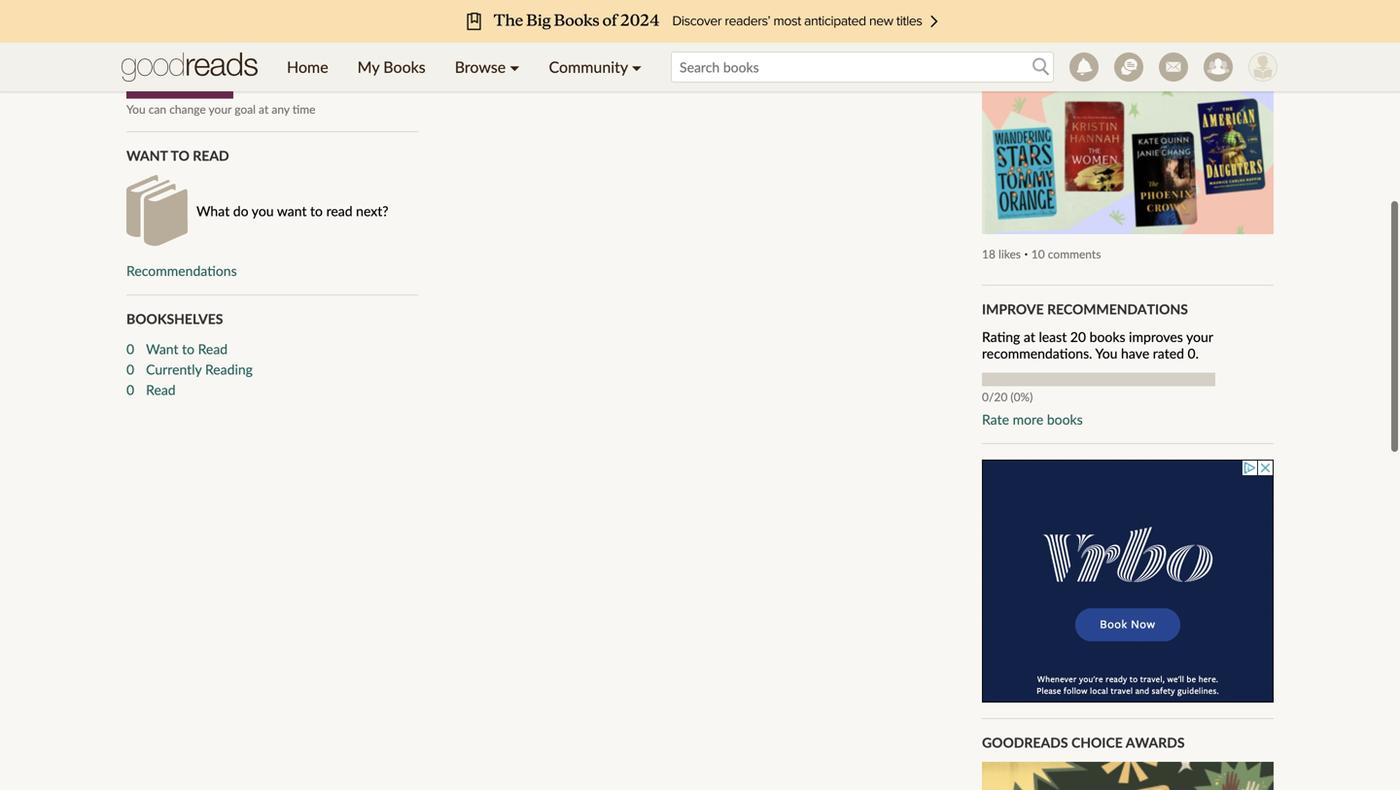 Task type: vqa. For each thing, say whether or not it's contained in the screenshot.
The Against
no



Task type: locate. For each thing, give the bounding box(es) containing it.
most
[[1046, 30, 1081, 48]]

books right my
[[383, 57, 426, 76]]

0 .
[[1188, 345, 1199, 362]]

0/20 (0%) rate more books
[[982, 390, 1083, 428]]

0 vertical spatial to
[[171, 147, 190, 164]]

next?
[[356, 203, 389, 220]]

to
[[171, 147, 190, 164], [310, 203, 323, 220], [182, 341, 195, 357]]

(0%)
[[1011, 390, 1033, 404]]

to down change
[[171, 147, 190, 164]]

read for want to read
[[193, 147, 229, 164]]

improve recommendations
[[982, 301, 1188, 317]]

you can change your goal at any time
[[126, 102, 316, 116]]

can
[[149, 102, 166, 116]]

0 vertical spatial you
[[126, 102, 146, 116]]

0 link left currently
[[126, 359, 134, 380]]

1 vertical spatial books
[[383, 57, 426, 76]]

0 right rated
[[1188, 345, 1196, 362]]

1 horizontal spatial books
[[1047, 412, 1083, 428]]

readers' most anticipated books of february image
[[982, 81, 1274, 234]]

my
[[358, 57, 379, 76]]

0 horizontal spatial your
[[209, 102, 232, 116]]

want to read link
[[146, 339, 418, 359]]

1 horizontal spatial books
[[1168, 30, 1210, 48]]

want
[[126, 147, 168, 164], [146, 341, 178, 357]]

read up reading
[[198, 341, 228, 357]]

rate
[[982, 412, 1010, 428]]

0 horizontal spatial at
[[259, 102, 269, 116]]

0 vertical spatial read
[[193, 147, 229, 164]]

start
[[262, 62, 290, 78]]

want for want to read
[[126, 147, 168, 164]]

read link
[[146, 380, 418, 400]]

0 left want to read currently reading read
[[126, 382, 134, 398]]

0 horizontal spatial books
[[249, 30, 285, 47]]

february
[[982, 48, 1044, 65]]

goal
[[235, 102, 256, 116]]

john smith image
[[1249, 53, 1278, 82]]

0 vertical spatial books
[[1168, 30, 1210, 48]]

1 vertical spatial want
[[146, 341, 178, 357]]

books
[[249, 30, 285, 47], [1090, 329, 1126, 345], [1047, 412, 1083, 428]]

1 vertical spatial recommendations
[[1048, 301, 1188, 317]]

want up currently
[[146, 341, 178, 357]]

1 horizontal spatial your
[[1187, 329, 1213, 345]]

menu containing home
[[272, 43, 657, 91]]

Search for books to add to your shelves search field
[[671, 52, 1054, 83]]

want
[[277, 203, 307, 220]]

any
[[272, 102, 290, 116]]

anticipated
[[1085, 30, 1164, 48]]

1 vertical spatial read
[[198, 341, 228, 357]]

0
[[126, 341, 134, 357], [1188, 345, 1196, 362], [126, 361, 134, 378], [126, 382, 134, 398]]

1 horizontal spatial ▾
[[632, 57, 642, 76]]

you left can
[[126, 102, 146, 116]]

1 0 link from the top
[[126, 339, 134, 359]]

1 horizontal spatial at
[[1024, 329, 1036, 345]]

read down you can change your goal at any time
[[193, 147, 229, 164]]

progress bar
[[982, 373, 1216, 386]]

·
[[1025, 245, 1028, 261]]

to left read
[[310, 203, 323, 220]]

3 0 link from the top
[[126, 380, 134, 400]]

1 horizontal spatial recommendations
[[1048, 301, 1188, 317]]

2 horizontal spatial books
[[1090, 329, 1126, 345]]

10
[[1032, 247, 1045, 261]]

to up currently
[[182, 341, 195, 357]]

2 0 link from the top
[[126, 359, 134, 380]]

▾ inside popup button
[[510, 57, 520, 76]]

community
[[549, 57, 628, 76]]

do
[[233, 203, 249, 220]]

want inside want to read currently reading read
[[146, 341, 178, 357]]

choice
[[1072, 735, 1123, 751]]

recommendations
[[126, 263, 237, 279], [1048, 301, 1188, 317]]

2 ▾ from the left
[[632, 57, 642, 76]]

0 horizontal spatial ▾
[[510, 57, 520, 76]]

▾ right browse
[[510, 57, 520, 76]]

0/20
[[982, 390, 1008, 404]]

your right rated
[[1187, 329, 1213, 345]]

books inside readers' most anticipated books of february
[[1168, 30, 1210, 48]]

read down currently
[[146, 382, 176, 398]]

home link
[[272, 43, 343, 91]]

0 link down bookshelves at the left of the page
[[126, 339, 134, 359]]

books in 2024
[[249, 30, 334, 47]]

improve
[[982, 301, 1044, 317]]

▾ right community
[[632, 57, 642, 76]]

0 vertical spatial want
[[126, 147, 168, 164]]

0 left currently
[[126, 361, 134, 378]]

books inside 0/20 (0%) rate more books
[[1047, 412, 1083, 428]]

at left the any
[[259, 102, 269, 116]]

0 down bookshelves at the left of the page
[[126, 341, 134, 357]]

1 ▾ from the left
[[510, 57, 520, 76]]

1 vertical spatial books
[[1090, 329, 1126, 345]]

0 link left want to read currently reading read
[[126, 380, 134, 400]]

1 vertical spatial at
[[1024, 329, 1036, 345]]

0 link
[[126, 339, 134, 359], [126, 359, 134, 380], [126, 380, 134, 400]]

recommendations up books improves your recommendations. you have rated
[[1048, 301, 1188, 317]]

books inside books improves your recommendations. you have rated
[[1090, 329, 1126, 345]]

you left have
[[1096, 345, 1118, 362]]

recommendations up bookshelves at the left of the page
[[126, 263, 237, 279]]

1 vertical spatial your
[[1187, 329, 1213, 345]]

books right more
[[1047, 412, 1083, 428]]

to inside want to read currently reading read
[[182, 341, 195, 357]]

2 vertical spatial read
[[146, 382, 176, 398]]

▾ inside dropdown button
[[632, 57, 642, 76]]

of
[[1214, 30, 1228, 48]]

goodreads choice awards
[[982, 735, 1185, 751]]

start challenge button
[[249, 55, 365, 86]]

challenge
[[294, 62, 353, 78]]

0 horizontal spatial you
[[126, 102, 146, 116]]

currently
[[146, 361, 202, 378]]

2 vertical spatial books
[[1047, 412, 1083, 428]]

you
[[126, 102, 146, 116], [1096, 345, 1118, 362]]

books left in
[[249, 30, 285, 47]]

0 vertical spatial books
[[249, 30, 285, 47]]

rating at least 20
[[982, 329, 1086, 345]]

1 vertical spatial you
[[1096, 345, 1118, 362]]

0 horizontal spatial recommendations
[[126, 263, 237, 279]]

books right 20
[[1090, 329, 1126, 345]]

1 vertical spatial to
[[310, 203, 323, 220]]

inbox image
[[1159, 53, 1189, 82]]

want to read currently reading read
[[146, 341, 253, 398]]

▾
[[510, 57, 520, 76], [632, 57, 642, 76]]

change
[[169, 102, 206, 116]]

books left of
[[1168, 30, 1210, 48]]

1 horizontal spatial you
[[1096, 345, 1118, 362]]

0 horizontal spatial books
[[383, 57, 426, 76]]

at
[[259, 102, 269, 116], [1024, 329, 1036, 345]]

menu
[[272, 43, 657, 91]]

2 vertical spatial to
[[182, 341, 195, 357]]

read
[[193, 147, 229, 164], [198, 341, 228, 357], [146, 382, 176, 398]]

want down can
[[126, 147, 168, 164]]

you
[[252, 203, 274, 220]]

0 0 0
[[126, 341, 134, 398]]

books
[[1168, 30, 1210, 48], [383, 57, 426, 76]]

your
[[209, 102, 232, 116], [1187, 329, 1213, 345]]

books for in
[[249, 30, 285, 47]]

your left goal
[[209, 102, 232, 116]]

goodreads
[[982, 735, 1068, 751]]

read
[[326, 203, 353, 220]]

at left least
[[1024, 329, 1036, 345]]

likes
[[999, 247, 1021, 261]]



Task type: describe. For each thing, give the bounding box(es) containing it.
▾ for community ▾
[[632, 57, 642, 76]]

challenge
[[135, 75, 225, 94]]

recommendations link
[[126, 263, 237, 279]]

20
[[1071, 329, 1086, 345]]

Search books text field
[[671, 52, 1054, 83]]

readers' most anticipated books of february
[[982, 30, 1228, 65]]

my group discussions image
[[1115, 53, 1144, 82]]

18 likes · 10 comments
[[982, 245, 1101, 261]]

browse ▾ button
[[440, 43, 534, 91]]

rated
[[1153, 345, 1185, 362]]

2024
[[303, 30, 334, 47]]

reading challenge
[[134, 55, 226, 94]]

currently reading link
[[146, 359, 418, 380]]

least
[[1039, 329, 1067, 345]]

what
[[196, 203, 230, 220]]

more
[[1013, 412, 1044, 428]]

community ▾ button
[[534, 43, 657, 91]]

have
[[1121, 345, 1150, 362]]

0 vertical spatial at
[[259, 102, 269, 116]]

reading
[[134, 55, 226, 79]]

browse ▾
[[455, 57, 520, 76]]

books for improves
[[1090, 329, 1126, 345]]

bookshelves
[[126, 311, 223, 327]]

books inside the my books link
[[383, 57, 426, 76]]

.
[[1196, 345, 1199, 362]]

Number of books you want to read in 2024 number field
[[249, 0, 307, 23]]

your inside books improves your recommendations. you have rated
[[1187, 329, 1213, 345]]

browse
[[455, 57, 506, 76]]

friend requests image
[[1204, 53, 1233, 82]]

0 vertical spatial your
[[209, 102, 232, 116]]

rate more books link
[[982, 412, 1274, 428]]

readers'
[[982, 30, 1042, 48]]

advertisement element
[[982, 460, 1274, 703]]

read for want to read currently reading read
[[198, 341, 228, 357]]

community ▾
[[549, 57, 642, 76]]

readers' most anticipated books of february link
[[982, 30, 1274, 65]]

you inside books improves your recommendations. you have rated
[[1096, 345, 1118, 362]]

reading
[[205, 361, 253, 378]]

comments
[[1048, 247, 1101, 261]]

home
[[287, 57, 328, 76]]

my books
[[358, 57, 426, 76]]

want to read
[[126, 147, 229, 164]]

to for want to read
[[171, 147, 190, 164]]

to for want to read currently reading read
[[182, 341, 195, 357]]

time
[[293, 102, 316, 116]]

recommendations.
[[982, 345, 1093, 362]]

goodreads choice awards image
[[982, 763, 1274, 791]]

notifications image
[[1070, 53, 1099, 82]]

awards
[[1126, 735, 1185, 751]]

books improves your recommendations. you have rated
[[982, 329, 1213, 362]]

what do you want to read next?
[[196, 203, 389, 220]]

▾ for browse ▾
[[510, 57, 520, 76]]

want for want to read currently reading read
[[146, 341, 178, 357]]

improves
[[1129, 329, 1184, 345]]

in
[[288, 30, 299, 47]]

18
[[982, 247, 996, 261]]

my books link
[[343, 43, 440, 91]]

0 vertical spatial recommendations
[[126, 263, 237, 279]]

start challenge
[[262, 62, 353, 78]]

rating
[[982, 329, 1021, 345]]



